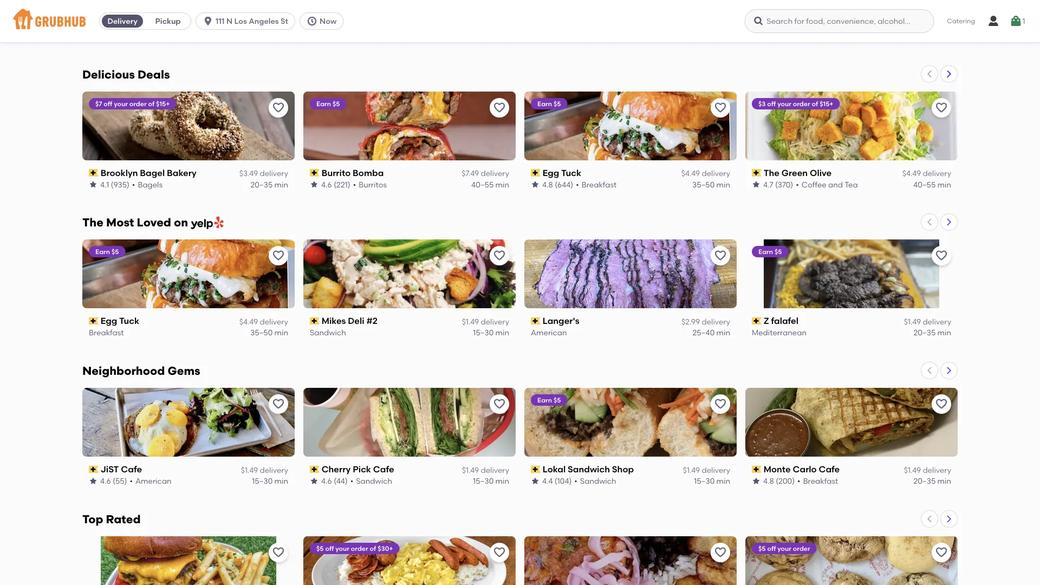 Task type: describe. For each thing, give the bounding box(es) containing it.
15–30 for mikes deli #2
[[473, 328, 494, 337]]

$1.99 delivery for chick-fil-a
[[241, 20, 288, 29]]

of for green
[[812, 99, 819, 107]]

gems
[[168, 364, 200, 378]]

on
[[174, 216, 188, 230]]

star icon image for chick-
[[89, 32, 98, 40]]

delicious deals
[[82, 67, 170, 81]]

delivery for (935)
[[260, 169, 288, 178]]

15–30 min for cafe
[[473, 477, 510, 486]]

• for pick
[[351, 477, 354, 486]]

4.6 for jist cafe
[[100, 477, 111, 486]]

tuck for bottom egg tuck logo
[[119, 316, 139, 326]]

n
[[227, 17, 233, 26]]

min for lokal sandwich shop logo
[[717, 477, 731, 486]]

bomba
[[353, 167, 384, 178]]

fil-
[[129, 19, 140, 30]]

$1.49 delivery for jist cafe
[[241, 466, 288, 475]]

burritos
[[359, 180, 387, 189]]

burrito
[[322, 167, 351, 178]]

4.6 (382)
[[543, 31, 574, 40]]

langer's logo image
[[525, 240, 737, 309]]

caret right icon image for top rated
[[945, 515, 954, 524]]

deli
[[348, 316, 365, 326]]

earn $5 for 4.8
[[538, 99, 561, 107]]

the green olive
[[764, 167, 832, 178]]

$1.49 for jist cafe
[[241, 466, 258, 475]]

order for $5 off your order
[[793, 545, 811, 553]]

brooklyn
[[101, 167, 138, 178]]

star icon image left 3.9
[[752, 32, 761, 40]]

star icon image left 3.7
[[310, 32, 319, 40]]

monte carlo cafe logo image
[[746, 388, 958, 457]]

• coffee and tea
[[796, 180, 858, 189]]

$4.49 for coffee and tea
[[903, 169, 922, 178]]

subscription pass image for chick-fil-a
[[89, 20, 98, 28]]

(104)
[[555, 477, 572, 486]]

$1.49 for lokal sandwich shop
[[683, 466, 700, 475]]

• burritos
[[353, 180, 387, 189]]

15–30 for lokal sandwich shop
[[694, 477, 715, 486]]

3.9 (1645)
[[764, 31, 797, 40]]

svg image for now
[[307, 16, 318, 27]]

rated
[[106, 513, 141, 527]]

green
[[782, 167, 808, 178]]

(77)
[[113, 31, 126, 40]]

lokal
[[543, 464, 566, 475]]

lokal sandwich shop
[[543, 464, 634, 475]]

jist cafe logo image
[[82, 388, 295, 457]]

cherry
[[322, 464, 351, 475]]

subscription pass image for burrito bomba logo
[[310, 169, 320, 177]]

delivery for (370)
[[923, 169, 952, 178]]

burrito bomba logo image
[[304, 91, 516, 160]]

coffee
[[802, 180, 827, 189]]

(935)
[[111, 180, 129, 189]]

pick
[[353, 464, 371, 475]]

burrito bomba
[[322, 167, 384, 178]]

$1.99 for chick-fil-a
[[241, 20, 258, 29]]

subscription pass image for the brooklyn bagel bakery logo
[[89, 169, 98, 177]]

delicious
[[82, 67, 135, 81]]

brooklyn bagel bakery logo image
[[82, 91, 295, 160]]

star icon image for egg
[[531, 180, 540, 189]]

• bagels for 4.1 (935)
[[132, 180, 163, 189]]

off for $5 off your order
[[768, 545, 776, 553]]

4.4 (104)
[[543, 477, 572, 486]]

20–35 for brooklyn bagel bakery
[[251, 180, 273, 189]]

111
[[216, 17, 225, 26]]

4.7 (370)
[[764, 180, 794, 189]]

• for cafe
[[130, 477, 133, 486]]

$7.49 delivery
[[462, 169, 510, 178]]

• american for jist cafe
[[130, 477, 172, 486]]

now
[[320, 17, 337, 26]]

0 horizontal spatial svg image
[[754, 16, 764, 27]]

caret left icon image for the most loved on
[[926, 218, 934, 227]]

caret right icon image for delicious deals
[[945, 70, 954, 78]]

most
[[106, 216, 134, 230]]

• for fil-
[[129, 31, 132, 40]]

top
[[82, 513, 103, 527]]

off for $5 off your order of $30+
[[325, 545, 334, 553]]

4.8 (200)
[[764, 477, 795, 486]]

cafe for monte carlo cafe
[[819, 464, 840, 475]]

caret right icon image for the most loved on
[[945, 218, 954, 227]]

acai grill logo image
[[82, 537, 295, 585]]

bagel
[[140, 167, 165, 178]]

brooklyn bagel bakery
[[101, 167, 197, 178]]

monte carlo cafe
[[764, 464, 840, 475]]

4.6 (55)
[[100, 477, 127, 486]]

35–50 for bottom egg tuck logo
[[250, 328, 273, 337]]

3.9
[[764, 31, 774, 40]]

aloha food factory logo image
[[304, 537, 516, 585]]

(55)
[[113, 477, 127, 486]]

15–30 min for shop
[[694, 477, 731, 486]]

4.8 for monte carlo cafe
[[764, 477, 774, 486]]

z
[[764, 316, 769, 326]]

neighborhood gems
[[82, 364, 200, 378]]

american for ihop
[[806, 31, 842, 40]]

breakfast for monte carlo cafe
[[804, 477, 839, 486]]

$15+ for bakery
[[156, 99, 170, 107]]

1 horizontal spatial svg image
[[988, 15, 1001, 28]]

brady's bakery logo image
[[746, 537, 958, 585]]

20–35 min for brooklyn bagel bakery
[[251, 180, 288, 189]]

$2.99
[[682, 317, 700, 326]]

off for $7 off your order of $15+
[[104, 99, 112, 107]]

$3 off your order of $15+
[[759, 99, 834, 107]]

• breakfast for carlo
[[798, 477, 839, 486]]

$3.49 delivery
[[239, 169, 288, 178]]

st
[[281, 17, 288, 26]]

pickup
[[155, 17, 181, 26]]

cherry pick cafe logo image
[[304, 388, 516, 457]]

• for bagel
[[132, 180, 135, 189]]

4.1 (935)
[[100, 180, 129, 189]]

min for bottom egg tuck logo
[[275, 328, 288, 337]]

the most loved on
[[82, 216, 191, 230]]

min for the brooklyn bagel bakery logo
[[275, 180, 288, 189]]

carlo
[[793, 464, 817, 475]]

earn for 4.6
[[317, 99, 331, 107]]

subscription pass image for mikes deli #2
[[310, 317, 320, 325]]

tea
[[845, 180, 858, 189]]

4.6 for cherry pick cafe
[[321, 477, 332, 486]]

delivery for (77)
[[260, 20, 288, 29]]

min for egg tuck logo to the right
[[717, 180, 731, 189]]

angeles
[[249, 17, 279, 26]]

mediterranean
[[752, 328, 807, 337]]

(169)
[[333, 31, 350, 40]]

4.6 (44)
[[321, 477, 348, 486]]

• american down mcdonald's
[[353, 31, 395, 40]]

$30+
[[378, 545, 393, 553]]

off for $3 off your order of $15+
[[768, 99, 776, 107]]

20–35 for chick-fil-a
[[251, 31, 273, 40]]

15–30 min for #2
[[473, 328, 510, 337]]

tuck for egg tuck logo to the right
[[561, 167, 582, 178]]

4.4
[[543, 477, 553, 486]]

• for green
[[796, 180, 799, 189]]

bakery
[[167, 167, 197, 178]]

#2
[[367, 316, 378, 326]]

star icon image for jist
[[89, 477, 98, 486]]

mikes deli #2 logo image
[[304, 240, 516, 309]]

1 cafe from the left
[[121, 464, 142, 475]]

25–40 min
[[693, 328, 731, 337]]

delivery for (200)
[[923, 466, 952, 475]]

mikes deli #2
[[322, 316, 378, 326]]

subscription pass image for cherry pick cafe
[[310, 466, 320, 473]]

breakfast for egg tuck
[[582, 180, 617, 189]]

order for $7 off your order of $15+
[[129, 99, 147, 107]]

jist cafe
[[101, 464, 142, 475]]

star icon image for lokal
[[531, 477, 540, 486]]

los
[[234, 17, 247, 26]]

$2.99 delivery
[[682, 317, 731, 326]]

Search for food, convenience, alcohol... search field
[[745, 9, 935, 33]]

sandwich down lokal sandwich shop
[[580, 477, 617, 486]]

4.6 (221)
[[321, 180, 351, 189]]

order for $5 off your order of $30+
[[351, 545, 368, 553]]

4.8 for egg tuck
[[543, 180, 553, 189]]

delivery button
[[100, 12, 145, 30]]

z falafel logo image
[[764, 240, 940, 309]]

olive
[[810, 167, 832, 178]]

save this restaurant image for z falafel
[[936, 249, 949, 262]]

35–50 min for bottom egg tuck logo
[[250, 328, 288, 337]]

1
[[1023, 16, 1026, 26]]

4.8 (644)
[[543, 180, 574, 189]]

chichen itza restaurant logo image
[[525, 537, 737, 585]]

loved
[[137, 216, 171, 230]]

subscription pass image for langer's logo
[[531, 317, 541, 325]]

min for z falafel logo
[[938, 328, 952, 337]]

your for $5 off your order of $30+
[[336, 545, 350, 553]]

chick-
[[101, 19, 129, 30]]

min for monte carlo cafe logo
[[938, 477, 952, 486]]

4.1
[[100, 180, 109, 189]]

shop
[[612, 464, 634, 475]]

$5 off your order of $30+
[[317, 545, 393, 553]]



Task type: locate. For each thing, give the bounding box(es) containing it.
langer's
[[543, 316, 580, 326]]

bagels down brooklyn bagel bakery at the left of page
[[138, 180, 163, 189]]

$3
[[759, 99, 766, 107]]

subscription pass image left monte
[[752, 466, 762, 473]]

star icon image left 4.7
[[752, 180, 761, 189]]

lokal sandwich shop logo image
[[525, 388, 737, 457]]

0 horizontal spatial $4.49 delivery
[[239, 317, 288, 326]]

1 horizontal spatial • breakfast
[[798, 477, 839, 486]]

4.7
[[764, 180, 774, 189]]

4.6 for burrito bomba
[[321, 180, 332, 189]]

your for $5 off your order
[[778, 545, 792, 553]]

1 horizontal spatial egg tuck
[[543, 167, 582, 178]]

1 button
[[1010, 11, 1026, 31]]

egg up neighborhood
[[101, 316, 117, 326]]

1 horizontal spatial $15+
[[820, 99, 834, 107]]

4.8 left (77) at the left top
[[100, 31, 111, 40]]

0 horizontal spatial egg tuck logo image
[[82, 240, 295, 309]]

$1.49 for z falafel
[[905, 317, 922, 326]]

subscription pass image for the green olive
[[752, 169, 762, 177]]

1 $1.99 delivery from the left
[[241, 20, 288, 29]]

$1.49 for mikes deli #2
[[462, 317, 479, 326]]

egg tuck for egg tuck logo to the right
[[543, 167, 582, 178]]

star icon image for the
[[752, 180, 761, 189]]

0 horizontal spatial $15+
[[156, 99, 170, 107]]

min for mikes deli #2 logo
[[496, 328, 510, 337]]

40–55 min for burrito bomba
[[472, 180, 510, 189]]

0 horizontal spatial bagels
[[138, 180, 163, 189]]

$4.49
[[682, 169, 700, 178], [903, 169, 922, 178], [239, 317, 258, 326]]

(382)
[[555, 31, 574, 40]]

$3.49
[[239, 169, 258, 178]]

2 cafe from the left
[[373, 464, 394, 475]]

4.6 down jist on the bottom of the page
[[100, 477, 111, 486]]

$7.49
[[462, 169, 479, 178]]

of down deals
[[148, 99, 155, 107]]

• bagels for 4.6 (382)
[[576, 31, 607, 40]]

15–30
[[473, 328, 494, 337], [252, 477, 273, 486], [473, 477, 494, 486], [694, 477, 715, 486]]

of for bagel
[[148, 99, 155, 107]]

3.7 (169)
[[321, 31, 350, 40]]

svg image inside now button
[[307, 16, 318, 27]]

bagels for 4.6 (382)
[[582, 31, 607, 40]]

1 vertical spatial egg tuck logo image
[[82, 240, 295, 309]]

delivery for (221)
[[481, 169, 510, 178]]

svg image up 3.9
[[754, 16, 764, 27]]

star icon image for cherry
[[310, 477, 319, 486]]

breakfast
[[582, 180, 617, 189], [89, 328, 124, 337], [804, 477, 839, 486]]

1 40–55 min from the left
[[472, 180, 510, 189]]

(370)
[[776, 180, 794, 189]]

egg tuck up (644) at the top right of the page
[[543, 167, 582, 178]]

1 caret right icon image from the top
[[945, 70, 954, 78]]

0 horizontal spatial 4.8
[[100, 31, 111, 40]]

3 caret right icon image from the top
[[945, 366, 954, 375]]

subscription pass image
[[89, 169, 98, 177], [310, 169, 320, 177], [531, 169, 541, 177], [89, 317, 98, 325], [531, 317, 541, 325], [752, 317, 762, 325], [89, 466, 98, 473]]

• right the (104) on the bottom right of the page
[[575, 477, 578, 486]]

0 horizontal spatial cafe
[[121, 464, 142, 475]]

0 vertical spatial 35–50 min
[[693, 180, 731, 189]]

$1.49 for monte carlo cafe
[[905, 466, 922, 475]]

1 horizontal spatial 40–55
[[914, 180, 936, 189]]

and
[[829, 180, 843, 189]]

0 horizontal spatial 35–50
[[250, 328, 273, 337]]

cherry pick cafe
[[322, 464, 394, 475]]

min for burrito bomba logo
[[496, 180, 510, 189]]

$1.99 for ihop
[[904, 20, 922, 29]]

save this restaurant image for egg tuck
[[714, 101, 727, 114]]

1 vertical spatial 4.8
[[543, 180, 553, 189]]

20–35 min for chick-fil-a
[[251, 31, 288, 40]]

4.8 left (644) at the top right of the page
[[543, 180, 553, 189]]

american down a
[[134, 31, 170, 40]]

off
[[104, 99, 112, 107], [768, 99, 776, 107], [325, 545, 334, 553], [768, 545, 776, 553]]

1 caret left icon image from the top
[[926, 70, 934, 78]]

catering button
[[940, 9, 983, 33]]

star icon image left 4.6 (55)
[[89, 477, 98, 486]]

star icon image left 4.8 (77)
[[89, 32, 98, 40]]

caret left icon image
[[926, 70, 934, 78], [926, 218, 934, 227], [926, 366, 934, 375], [926, 515, 934, 524]]

1 vertical spatial egg tuck
[[101, 316, 139, 326]]

star icon image left 4.6 (382)
[[531, 32, 540, 40]]

subscription pass image left the cherry
[[310, 466, 320, 473]]

0 horizontal spatial $1.99
[[241, 20, 258, 29]]

falafel
[[772, 316, 799, 326]]

• right (382)
[[576, 31, 579, 40]]

save this restaurant image
[[272, 101, 285, 114], [936, 101, 949, 114], [272, 249, 285, 262], [493, 249, 506, 262], [714, 249, 727, 262], [493, 398, 506, 411], [714, 398, 727, 411], [936, 398, 949, 411], [493, 546, 506, 559], [714, 546, 727, 559], [936, 546, 949, 559]]

delivery for (104)
[[702, 466, 731, 475]]

chick-fil-a
[[101, 19, 147, 30]]

american down langer's on the right of page
[[531, 328, 567, 337]]

$15+
[[156, 99, 170, 107], [820, 99, 834, 107]]

2 horizontal spatial svg image
[[1010, 15, 1023, 28]]

• breakfast down carlo
[[798, 477, 839, 486]]

$7
[[95, 99, 102, 107]]

• right (55)
[[130, 477, 133, 486]]

pickup button
[[145, 12, 191, 30]]

monte
[[764, 464, 791, 475]]

svg image
[[1010, 15, 1023, 28], [203, 16, 214, 27], [307, 16, 318, 27]]

ihop
[[764, 19, 786, 30]]

subscription pass image left now
[[310, 20, 320, 28]]

star icon image left 4.6 (44)
[[310, 477, 319, 486]]

1 horizontal spatial of
[[370, 545, 376, 553]]

111 n los angeles st
[[216, 17, 288, 26]]

1 vertical spatial bagels
[[138, 180, 163, 189]]

american down mcdonald's
[[358, 31, 395, 40]]

0 horizontal spatial breakfast
[[89, 328, 124, 337]]

tuck up neighborhood
[[119, 316, 139, 326]]

1 vertical spatial tuck
[[119, 316, 139, 326]]

delivery for (55)
[[260, 466, 288, 475]]

$7 off your order of $15+
[[95, 99, 170, 107]]

0 vertical spatial egg tuck
[[543, 167, 582, 178]]

1 horizontal spatial $4.49
[[682, 169, 700, 178]]

2 $15+ from the left
[[820, 99, 834, 107]]

min for the green olive logo
[[938, 180, 952, 189]]

1 horizontal spatial the
[[764, 167, 780, 178]]

subscription pass image for lokal sandwich shop
[[531, 466, 541, 473]]

0 vertical spatial bagels
[[582, 31, 607, 40]]

$4.49 delivery for breakfast
[[682, 169, 731, 178]]

• for sandwich
[[575, 477, 578, 486]]

35–50 for egg tuck logo to the right
[[693, 180, 715, 189]]

0 vertical spatial • bagels
[[576, 31, 607, 40]]

$4.49 delivery for coffee and tea
[[903, 169, 952, 178]]

earn $5
[[317, 99, 340, 107], [538, 99, 561, 107], [95, 248, 119, 256], [759, 248, 782, 256], [538, 396, 561, 404]]

the up 4.7
[[764, 167, 780, 178]]

4.6 left (44)
[[321, 477, 332, 486]]

0 horizontal spatial the
[[82, 216, 103, 230]]

40–55
[[472, 180, 494, 189], [914, 180, 936, 189]]

1 vertical spatial breakfast
[[89, 328, 124, 337]]

(44)
[[334, 477, 348, 486]]

• sandwich for sandwich
[[575, 477, 617, 486]]

0 vertical spatial egg tuck logo image
[[525, 91, 737, 160]]

4.6
[[543, 31, 553, 40], [321, 180, 332, 189], [100, 477, 111, 486], [321, 477, 332, 486]]

0 vertical spatial egg
[[543, 167, 560, 178]]

2 horizontal spatial 4.8
[[764, 477, 774, 486]]

subscription pass image for z falafel logo
[[752, 317, 762, 325]]

1 horizontal spatial 35–50 min
[[693, 180, 731, 189]]

sandwich up the (104) on the bottom right of the page
[[568, 464, 610, 475]]

(200)
[[776, 477, 795, 486]]

0 vertical spatial breakfast
[[582, 180, 617, 189]]

40–55 min
[[472, 180, 510, 189], [914, 180, 952, 189]]

cafe
[[121, 464, 142, 475], [373, 464, 394, 475], [819, 464, 840, 475]]

subscription pass image left "lokal"
[[531, 466, 541, 473]]

1 horizontal spatial 4.8
[[543, 180, 553, 189]]

2 caret left icon image from the top
[[926, 218, 934, 227]]

star icon image left 4.8 (644)
[[531, 180, 540, 189]]

• sandwich down lokal sandwich shop
[[575, 477, 617, 486]]

20–35
[[251, 31, 273, 40], [472, 31, 494, 40], [693, 31, 715, 40], [914, 31, 936, 40], [251, 180, 273, 189], [914, 328, 936, 337], [914, 477, 936, 486]]

min for jist cafe logo
[[275, 477, 288, 486]]

2 horizontal spatial breakfast
[[804, 477, 839, 486]]

1 vertical spatial 35–50
[[250, 328, 273, 337]]

egg for egg tuck logo to the right
[[543, 167, 560, 178]]

american for chick-fil-a
[[134, 31, 170, 40]]

0 horizontal spatial • breakfast
[[576, 180, 617, 189]]

• american
[[129, 31, 170, 40], [353, 31, 395, 40], [800, 31, 842, 40], [130, 477, 172, 486]]

• right (1645)
[[800, 31, 803, 40]]

earn for 4.8
[[538, 99, 552, 107]]

• bagels right (382)
[[576, 31, 607, 40]]

1 vertical spatial the
[[82, 216, 103, 230]]

1 $1.99 from the left
[[241, 20, 258, 29]]

35–50 min for egg tuck logo to the right
[[693, 180, 731, 189]]

egg up 4.8 (644)
[[543, 167, 560, 178]]

caret right icon image for neighborhood gems
[[945, 366, 954, 375]]

delivery for (644)
[[702, 169, 731, 178]]

• american for chick-fil-a
[[129, 31, 170, 40]]

0 vertical spatial 35–50
[[693, 180, 715, 189]]

main navigation navigation
[[0, 0, 1041, 42]]

1 vertical spatial egg
[[101, 316, 117, 326]]

save this restaurant image
[[493, 101, 506, 114], [714, 101, 727, 114], [936, 249, 949, 262], [272, 398, 285, 411], [272, 546, 285, 559]]

0 horizontal spatial • sandwich
[[351, 477, 392, 486]]

1 horizontal spatial egg tuck logo image
[[525, 91, 737, 160]]

2 horizontal spatial $4.49
[[903, 169, 922, 178]]

2 40–55 from the left
[[914, 180, 936, 189]]

bagels for 4.1 (935)
[[138, 180, 163, 189]]

breakfast down carlo
[[804, 477, 839, 486]]

mikes
[[322, 316, 346, 326]]

$1.49 delivery for z falafel
[[905, 317, 952, 326]]

0 horizontal spatial • bagels
[[132, 180, 163, 189]]

0 horizontal spatial 40–55 min
[[472, 180, 510, 189]]

the left most at the top of the page
[[82, 216, 103, 230]]

• breakfast right (644) at the top right of the page
[[576, 180, 617, 189]]

0 horizontal spatial 40–55
[[472, 180, 494, 189]]

star icon image left 4.4
[[531, 477, 540, 486]]

0 horizontal spatial of
[[148, 99, 155, 107]]

20–35 for ihop
[[914, 31, 936, 40]]

mcdonald's
[[322, 19, 373, 30]]

tuck
[[561, 167, 582, 178], [119, 316, 139, 326]]

2 $1.99 delivery from the left
[[904, 20, 952, 29]]

3 caret left icon image from the top
[[926, 366, 934, 375]]

35–50
[[693, 180, 715, 189], [250, 328, 273, 337]]

american right (1645)
[[806, 31, 842, 40]]

egg tuck for bottom egg tuck logo
[[101, 316, 139, 326]]

svg image inside 1 button
[[1010, 15, 1023, 28]]

american right (55)
[[136, 477, 172, 486]]

4.6 left (382)
[[543, 31, 553, 40]]

• right (935)
[[132, 180, 135, 189]]

deals
[[138, 67, 170, 81]]

star icon image left 4.6 (221)
[[310, 180, 319, 189]]

delivery
[[260, 20, 288, 29], [923, 20, 952, 29], [260, 169, 288, 178], [481, 169, 510, 178], [702, 169, 731, 178], [923, 169, 952, 178], [260, 317, 288, 326], [481, 317, 510, 326], [702, 317, 731, 326], [923, 317, 952, 326], [260, 466, 288, 475], [481, 466, 510, 475], [702, 466, 731, 475], [923, 466, 952, 475]]

• down monte carlo cafe
[[798, 477, 801, 486]]

subscription pass image
[[89, 20, 98, 28], [310, 20, 320, 28], [752, 20, 762, 28], [752, 169, 762, 177], [310, 317, 320, 325], [310, 466, 320, 473], [531, 466, 541, 473], [752, 466, 762, 473]]

• right (644) at the top right of the page
[[576, 180, 579, 189]]

0 vertical spatial the
[[764, 167, 780, 178]]

$1.49
[[462, 317, 479, 326], [905, 317, 922, 326], [241, 466, 258, 475], [462, 466, 479, 475], [683, 466, 700, 475], [905, 466, 922, 475]]

1 horizontal spatial $4.49 delivery
[[682, 169, 731, 178]]

subscription pass image for monte carlo cafe
[[752, 466, 762, 473]]

your for $7 off your order of $15+
[[114, 99, 128, 107]]

1 vertical spatial 35–50 min
[[250, 328, 288, 337]]

bagels right (382)
[[582, 31, 607, 40]]

$1.99
[[241, 20, 258, 29], [904, 20, 922, 29]]

$1.99 left catering button
[[904, 20, 922, 29]]

$1.99 delivery
[[241, 20, 288, 29], [904, 20, 952, 29]]

4.6 down burrito
[[321, 180, 332, 189]]

svg image for 1
[[1010, 15, 1023, 28]]

egg tuck up neighborhood
[[101, 316, 139, 326]]

$15+ for olive
[[820, 99, 834, 107]]

min
[[275, 31, 288, 40], [496, 31, 510, 40], [717, 31, 731, 40], [938, 31, 952, 40], [275, 180, 288, 189], [496, 180, 510, 189], [717, 180, 731, 189], [938, 180, 952, 189], [275, 328, 288, 337], [496, 328, 510, 337], [717, 328, 731, 337], [938, 328, 952, 337], [275, 477, 288, 486], [496, 477, 510, 486], [717, 477, 731, 486], [938, 477, 952, 486]]

1 horizontal spatial $1.99 delivery
[[904, 20, 952, 29]]

2 vertical spatial breakfast
[[804, 477, 839, 486]]

25–40
[[693, 328, 715, 337]]

caret left icon image for neighborhood gems
[[926, 366, 934, 375]]

tuck up (644) at the top right of the page
[[561, 167, 582, 178]]

subscription pass image left chick-
[[89, 20, 98, 28]]

• sandwich
[[351, 477, 392, 486], [575, 477, 617, 486]]

1 horizontal spatial tuck
[[561, 167, 582, 178]]

bagels
[[582, 31, 607, 40], [138, 180, 163, 189]]

2 40–55 min from the left
[[914, 180, 952, 189]]

• american right (55)
[[130, 477, 172, 486]]

20–35 min
[[251, 31, 288, 40], [472, 31, 510, 40], [693, 31, 731, 40], [914, 31, 952, 40], [251, 180, 288, 189], [914, 328, 952, 337], [914, 477, 952, 486]]

breakfast right (644) at the top right of the page
[[582, 180, 617, 189]]

• american down a
[[129, 31, 170, 40]]

1 horizontal spatial • bagels
[[576, 31, 607, 40]]

breakfast up neighborhood
[[89, 328, 124, 337]]

delivery for (44)
[[481, 466, 510, 475]]

• down burrito bomba
[[353, 180, 356, 189]]

4 caret left icon image from the top
[[926, 515, 934, 524]]

z falafel
[[764, 316, 799, 326]]

subscription pass image left green
[[752, 169, 762, 177]]

$5
[[333, 99, 340, 107], [554, 99, 561, 107], [112, 248, 119, 256], [775, 248, 782, 256], [554, 396, 561, 404], [317, 545, 324, 553], [759, 545, 766, 553]]

0 horizontal spatial tuck
[[119, 316, 139, 326]]

min for langer's logo
[[717, 328, 731, 337]]

star icon image left 4.1 on the top left
[[89, 180, 98, 189]]

cafe right pick
[[373, 464, 394, 475]]

subscription pass image left mikes
[[310, 317, 320, 325]]

svg image
[[988, 15, 1001, 28], [754, 16, 764, 27]]

4 caret right icon image from the top
[[945, 515, 954, 524]]

• for bomba
[[353, 180, 356, 189]]

• american right (1645)
[[800, 31, 842, 40]]

your
[[114, 99, 128, 107], [778, 99, 792, 107], [336, 545, 350, 553], [778, 545, 792, 553]]

of left $30+ at the bottom of page
[[370, 545, 376, 553]]

subscription pass image inside mcdonald's link
[[310, 20, 320, 28]]

$1.49 delivery for monte carlo cafe
[[905, 466, 952, 475]]

cafe right carlo
[[819, 464, 840, 475]]

0 horizontal spatial egg
[[101, 316, 117, 326]]

2 $1.99 from the left
[[904, 20, 922, 29]]

1 $15+ from the left
[[156, 99, 170, 107]]

subscription pass image for mcdonald's
[[310, 20, 320, 28]]

order
[[129, 99, 147, 107], [793, 99, 811, 107], [351, 545, 368, 553], [793, 545, 811, 553]]

1 vertical spatial • bagels
[[132, 180, 163, 189]]

$1.49 delivery for lokal sandwich shop
[[683, 466, 731, 475]]

1 vertical spatial • breakfast
[[798, 477, 839, 486]]

a
[[140, 19, 147, 30]]

1 • sandwich from the left
[[351, 477, 392, 486]]

egg tuck logo image
[[525, 91, 737, 160], [82, 240, 295, 309]]

egg
[[543, 167, 560, 178], [101, 316, 117, 326]]

1 horizontal spatial • sandwich
[[575, 477, 617, 486]]

1 horizontal spatial 40–55 min
[[914, 180, 952, 189]]

40–55 for the green olive
[[914, 180, 936, 189]]

svg image inside 111 n los angeles st button
[[203, 16, 214, 27]]

american for jist cafe
[[136, 477, 172, 486]]

cafe up (55)
[[121, 464, 142, 475]]

(1645)
[[776, 31, 797, 40]]

cafe for cherry pick cafe
[[373, 464, 394, 475]]

1 horizontal spatial cafe
[[373, 464, 394, 475]]

star icon image
[[89, 32, 98, 40], [310, 32, 319, 40], [531, 32, 540, 40], [752, 32, 761, 40], [89, 180, 98, 189], [310, 180, 319, 189], [531, 180, 540, 189], [752, 180, 761, 189], [89, 477, 98, 486], [310, 477, 319, 486], [531, 477, 540, 486], [752, 477, 761, 486]]

1 horizontal spatial svg image
[[307, 16, 318, 27]]

• down the green olive
[[796, 180, 799, 189]]

neighborhood
[[82, 364, 165, 378]]

• sandwich for pick
[[351, 477, 392, 486]]

delivery
[[108, 17, 138, 26]]

• right (77) at the left top
[[129, 31, 132, 40]]

0 horizontal spatial $4.49
[[239, 317, 258, 326]]

2 • sandwich from the left
[[575, 477, 617, 486]]

caret left icon image for top rated
[[926, 515, 934, 524]]

$4.49 for breakfast
[[682, 169, 700, 178]]

1 horizontal spatial breakfast
[[582, 180, 617, 189]]

15–30 for jist cafe
[[252, 477, 273, 486]]

• right the (169)
[[353, 31, 356, 40]]

3.7
[[321, 31, 331, 40]]

$1.99 right n
[[241, 20, 258, 29]]

0 horizontal spatial 35–50 min
[[250, 328, 288, 337]]

3 cafe from the left
[[819, 464, 840, 475]]

• for carlo
[[798, 477, 801, 486]]

1 horizontal spatial 35–50
[[693, 180, 715, 189]]

• sandwich down pick
[[351, 477, 392, 486]]

• for tuck
[[576, 180, 579, 189]]

• bagels down brooklyn bagel bakery at the left of page
[[132, 180, 163, 189]]

0 horizontal spatial svg image
[[203, 16, 214, 27]]

1 40–55 from the left
[[472, 180, 494, 189]]

0 vertical spatial 4.8
[[100, 31, 111, 40]]

2 horizontal spatial $4.49 delivery
[[903, 169, 952, 178]]

the green olive logo image
[[746, 91, 958, 160]]

1 horizontal spatial $1.99
[[904, 20, 922, 29]]

• right (44)
[[351, 477, 354, 486]]

mcdonald's link
[[310, 18, 510, 30]]

of right $3
[[812, 99, 819, 107]]

caret right icon image
[[945, 70, 954, 78], [945, 218, 954, 227], [945, 366, 954, 375], [945, 515, 954, 524]]

0 vertical spatial tuck
[[561, 167, 582, 178]]

0 horizontal spatial egg tuck
[[101, 316, 139, 326]]

egg for bottom egg tuck logo
[[101, 316, 117, 326]]

1 horizontal spatial bagels
[[582, 31, 607, 40]]

4.8 down monte
[[764, 477, 774, 486]]

2 horizontal spatial cafe
[[819, 464, 840, 475]]

sandwich down mikes
[[310, 328, 346, 337]]

0 horizontal spatial $1.99 delivery
[[241, 20, 288, 29]]

2 horizontal spatial of
[[812, 99, 819, 107]]

svg image left 1 button
[[988, 15, 1001, 28]]

2 vertical spatial 4.8
[[764, 477, 774, 486]]

4.8
[[100, 31, 111, 40], [543, 180, 553, 189], [764, 477, 774, 486]]

min for cherry pick cafe logo
[[496, 477, 510, 486]]

star icon image left the 4.8 (200)
[[752, 477, 761, 486]]

subscription pass image left ihop
[[752, 20, 762, 28]]

2 caret right icon image from the top
[[945, 218, 954, 227]]

sandwich down pick
[[356, 477, 392, 486]]

your for $3 off your order of $15+
[[778, 99, 792, 107]]

20–35 min for z falafel
[[914, 328, 952, 337]]

1 horizontal spatial egg
[[543, 167, 560, 178]]

0 vertical spatial • breakfast
[[576, 180, 617, 189]]

20–35 min for monte carlo cafe
[[914, 477, 952, 486]]

jist
[[101, 464, 119, 475]]

$1.99 delivery for ihop
[[904, 20, 952, 29]]



Task type: vqa. For each thing, say whether or not it's contained in the screenshot.


